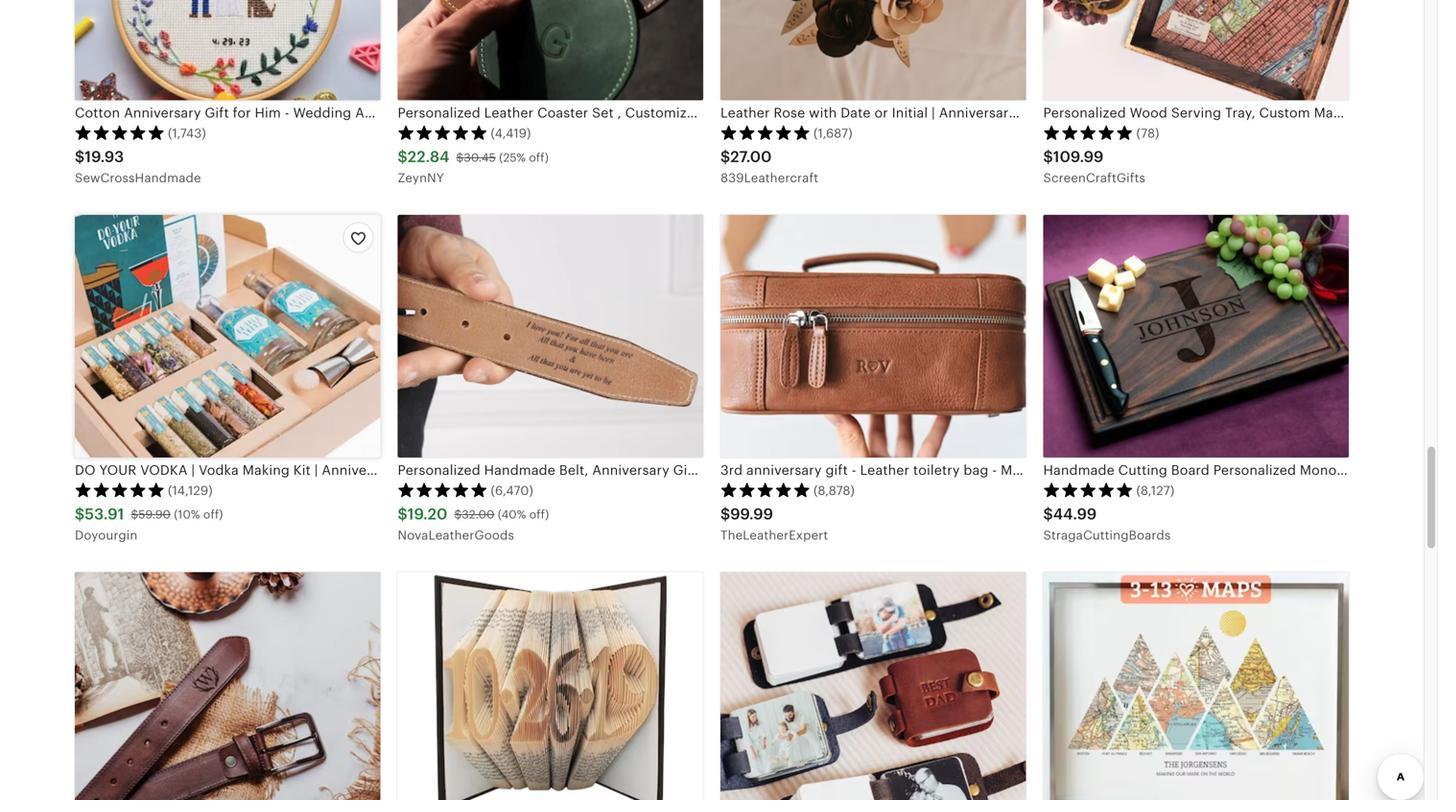 Task type: vqa. For each thing, say whether or not it's contained in the screenshot.
the $ 19.93 SewCrossHandmade
yes



Task type: locate. For each thing, give the bounding box(es) containing it.
5 out of 5 stars image up 22.84 at the top left of page
[[398, 125, 488, 140]]

5 out of 5 stars image for 44.99
[[1044, 482, 1134, 498]]

19.93
[[85, 148, 124, 166]]

$ inside $ 44.99 stragacuttingboards
[[1044, 506, 1054, 523]]

(4,419)
[[491, 126, 531, 140]]

5 out of 5 stars image up 19.20
[[398, 482, 488, 498]]

5 out of 5 stars image up 53.91
[[75, 482, 165, 498]]

$ for 109.99
[[1044, 148, 1054, 166]]

(25%
[[499, 151, 526, 164]]

(1,687)
[[814, 126, 853, 140]]

$ inside '$ 27.00 839leathercraft'
[[721, 148, 731, 166]]

custom leather belt, custom engraved men's belt, anniversary gift for husband, christmas gift for him, boyfriend christmas gift ideas image
[[75, 572, 381, 800]]

$ 22.84 $ 30.45 (25% off) zeynny
[[398, 148, 549, 185]]

(40%
[[498, 508, 526, 521]]

screencraftgifts
[[1044, 171, 1146, 185]]

$ 19.20 $ 32.00 (40% off) novaleathergoods
[[398, 506, 549, 543]]

$ 99.99 theleatherexpert
[[721, 506, 829, 543]]

novaleathergoods
[[398, 528, 514, 543]]

5 out of 5 stars image for 27.00
[[721, 125, 811, 140]]

$ inside $ 109.99 screencraftgifts
[[1044, 148, 1054, 166]]

$
[[75, 148, 85, 166], [398, 148, 408, 166], [721, 148, 731, 166], [1044, 148, 1054, 166], [456, 151, 464, 164], [75, 506, 85, 523], [398, 506, 408, 523], [721, 506, 731, 523], [1044, 506, 1054, 523], [131, 508, 138, 521], [454, 508, 462, 521]]

sewcrosshandmade
[[75, 171, 201, 185]]

5 out of 5 stars image for 19.20
[[398, 482, 488, 498]]

off) right the (10% at the left bottom of the page
[[203, 508, 223, 521]]

$ inside "$ 19.93 sewcrosshandmade"
[[75, 148, 85, 166]]

109.99
[[1054, 148, 1104, 166]]

(6,470)
[[491, 484, 534, 498]]

(8,127)
[[1137, 484, 1175, 498]]

do your vodka | vodka making kit | anniversary christmas gift for partner, coworker, him, her | cocktail kit | alcohol gift | 12 spices image
[[75, 215, 381, 458]]

personalized handmade belt, anniversary gift for him, leather belt, groomsmen gift, gift for boyfriend, personalized christmas gifts for dad image
[[398, 215, 704, 458]]

5 out of 5 stars image up 27.00
[[721, 125, 811, 140]]

3rd anniversary gift - leather toiletry bag - monogrammed - personalized gift for newlyweds - 9th leather anniversary gift for couple - date image
[[721, 215, 1027, 458]]

(78)
[[1137, 126, 1160, 140]]

5 out of 5 stars image up the 99.99
[[721, 482, 811, 498]]

$ for 99.99
[[721, 506, 731, 523]]

$ for 19.93
[[75, 148, 85, 166]]

5 out of 5 stars image for 22.84
[[398, 125, 488, 140]]

off) inside $ 22.84 $ 30.45 (25% off) zeynny
[[529, 151, 549, 164]]

(1,743)
[[168, 126, 206, 140]]

off) right (25%
[[529, 151, 549, 164]]

handmade cutting board personalized monogram name design #201-wedding & anniversary gift for couples-housewarming and closing present image
[[1044, 215, 1350, 458]]

$ for 27.00
[[721, 148, 731, 166]]

(14,129)
[[168, 484, 213, 498]]

5 out of 5 stars image
[[75, 125, 165, 140], [398, 125, 488, 140], [721, 125, 811, 140], [1044, 125, 1134, 140], [75, 482, 165, 498], [398, 482, 488, 498], [721, 482, 811, 498], [1044, 482, 1134, 498]]

$ for 53.91
[[75, 506, 85, 523]]

doyourgin
[[75, 528, 138, 543]]

5 out of 5 stars image up 44.99
[[1044, 482, 1134, 498]]

19.20
[[408, 506, 448, 523]]

off)
[[529, 151, 549, 164], [203, 508, 223, 521], [530, 508, 549, 521]]

$ 44.99 stragacuttingboards
[[1044, 506, 1171, 543]]

5 out of 5 stars image up 19.93
[[75, 125, 165, 140]]

personalized photo album, fathers day gift for dad,  mini photo album, anniversary gift, mom gift, unique gift, custom gift for her image
[[721, 572, 1027, 800]]

off) inside $ 53.91 $ 59.90 (10% off) doyourgin
[[203, 508, 223, 521]]

zeynny
[[398, 171, 444, 185]]

leather rose with date or initial | anniversary gifts | anniversary gifts for him | anniversary gifts for her | 3rd year anniversary gift image
[[721, 0, 1027, 100]]

22.84
[[408, 148, 450, 166]]

off) for 22.84
[[529, 151, 549, 164]]

$ for 22.84
[[398, 148, 408, 166]]

$ inside $ 99.99 theleatherexpert
[[721, 506, 731, 523]]

5 out of 5 stars image up 109.99
[[1044, 125, 1134, 140]]

off) inside $ 19.20 $ 32.00 (40% off) novaleathergoods
[[530, 508, 549, 521]]

off) right the (40%
[[530, 508, 549, 521]]



Task type: describe. For each thing, give the bounding box(es) containing it.
theleatherexpert
[[721, 528, 829, 543]]

5 out of 5 stars image for 53.91
[[75, 482, 165, 498]]

personalized leather coaster set , customized round whiskey coasters, 3rd anniversary coffee mug gift for husband wife christmas image
[[398, 0, 704, 100]]

30.45
[[464, 151, 496, 164]]

cotton anniversary gift for him - wedding anniversary gift - custom portrait - personalised mr & mrs gift - gift wedding anniversary image
[[75, 0, 381, 100]]

off) for 53.91
[[203, 508, 223, 521]]

5 out of 5 stars image for 99.99
[[721, 482, 811, 498]]

$ for 19.20
[[398, 506, 408, 523]]

59.90
[[138, 508, 171, 521]]

5 out of 5 stars image for 19.93
[[75, 125, 165, 140]]

off) for 19.20
[[530, 508, 549, 521]]

$ 53.91 $ 59.90 (10% off) doyourgin
[[75, 506, 223, 543]]

$ for 44.99
[[1044, 506, 1054, 523]]

$ 27.00 839leathercraft
[[721, 148, 819, 185]]

first anniversary gift - custom book fold - paper anniversary - gift for him her - boyfriend - girlfriend image
[[398, 572, 704, 800]]

44.99
[[1054, 506, 1097, 523]]

53.91
[[85, 506, 124, 523]]

(8,878)
[[814, 484, 855, 498]]

99.99
[[731, 506, 774, 523]]

839leathercraft
[[721, 171, 819, 185]]

(10%
[[174, 508, 200, 521]]

5 out of 5 stars image for 109.99
[[1044, 125, 1134, 140]]

32.00
[[462, 508, 495, 521]]

$ 19.93 sewcrosshandmade
[[75, 148, 201, 185]]

personalized wood serving tray, custom map - perfect gift for 5th anniversary, wedding, engagement, housewarming, birthday image
[[1044, 0, 1350, 100]]

27.00
[[731, 148, 772, 166]]

personalized milestones map™ print: 3-13 locations mountain wall art - custom travel poster, wedding gift & anniversary gift for couples image
[[1044, 572, 1350, 800]]

stragacuttingboards
[[1044, 528, 1171, 543]]

$ 109.99 screencraftgifts
[[1044, 148, 1146, 185]]



